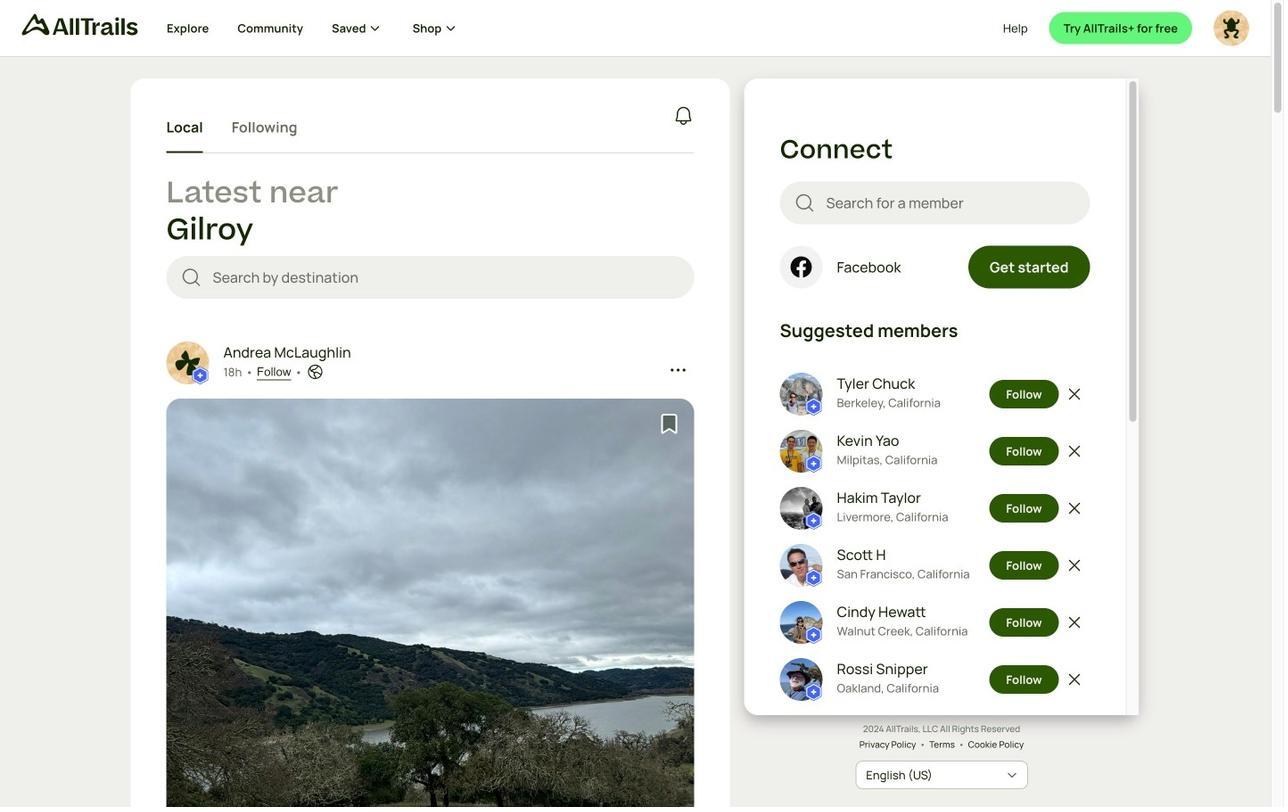 Task type: describe. For each thing, give the bounding box(es) containing it.
Search by destination field
[[213, 267, 680, 288]]

dismiss image for the cindy hewatt icon
[[1066, 614, 1084, 632]]

icon image
[[780, 246, 823, 289]]

kevin yao image
[[780, 430, 823, 473]]

more options image
[[669, 361, 687, 379]]

scott h image
[[780, 544, 823, 587]]

tyler chuck image
[[780, 373, 823, 416]]

rossi snipper image
[[780, 658, 823, 701]]

andrea mclaughlin image
[[166, 342, 209, 385]]

dismiss image for tyler chuck icon
[[1066, 385, 1084, 403]]

dismiss image for hakim taylor image
[[1066, 500, 1084, 517]]

none search field 'search for a member'
[[780, 182, 1090, 224]]

Search for a member field
[[826, 192, 1076, 214]]



Task type: locate. For each thing, give the bounding box(es) containing it.
1 dismiss image from the top
[[1066, 385, 1084, 403]]

1 vertical spatial none search field
[[166, 256, 694, 299]]

add to list image
[[659, 413, 680, 434]]

2 dismiss image from the top
[[1066, 500, 1084, 517]]

none search field search by destination
[[166, 256, 694, 299]]

2 vertical spatial dismiss image
[[1066, 671, 1084, 689]]

1 vertical spatial dismiss image
[[1066, 500, 1084, 517]]

dismiss image
[[1066, 443, 1084, 460], [1066, 500, 1084, 517], [1066, 671, 1084, 689]]

tab list
[[166, 103, 297, 153]]

1 dismiss image from the top
[[1066, 443, 1084, 460]]

cookie consent banner dialog
[[21, 723, 1249, 786]]

0 vertical spatial dismiss image
[[1066, 385, 1084, 403]]

dismiss image for rossi snipper icon
[[1066, 671, 1084, 689]]

1 horizontal spatial none search field
[[780, 182, 1090, 224]]

3 dismiss image from the top
[[1066, 614, 1084, 632]]

2 dismiss image from the top
[[1066, 557, 1084, 575]]

0 vertical spatial dismiss image
[[1066, 443, 1084, 460]]

dialog
[[0, 0, 1284, 807]]

navigate previous image
[[186, 654, 204, 672]]

cindy hewatt image
[[780, 601, 823, 644]]

None search field
[[780, 182, 1090, 224], [166, 256, 694, 299]]

dismiss image for kevin yao icon
[[1066, 443, 1084, 460]]

dismiss image for scott h 'image'
[[1066, 557, 1084, 575]]

dismiss image
[[1066, 385, 1084, 403], [1066, 557, 1084, 575], [1066, 614, 1084, 632]]

navigate next image
[[657, 654, 675, 672]]

0 vertical spatial none search field
[[780, 182, 1090, 224]]

terry image
[[1214, 10, 1249, 46]]

2 vertical spatial dismiss image
[[1066, 614, 1084, 632]]

1 vertical spatial dismiss image
[[1066, 557, 1084, 575]]

0 horizontal spatial none search field
[[166, 256, 694, 299]]

notifications image
[[673, 105, 694, 126]]

hakim taylor image
[[780, 487, 823, 530]]

3 dismiss image from the top
[[1066, 671, 1084, 689]]



Task type: vqa. For each thing, say whether or not it's contained in the screenshot.
the the
no



